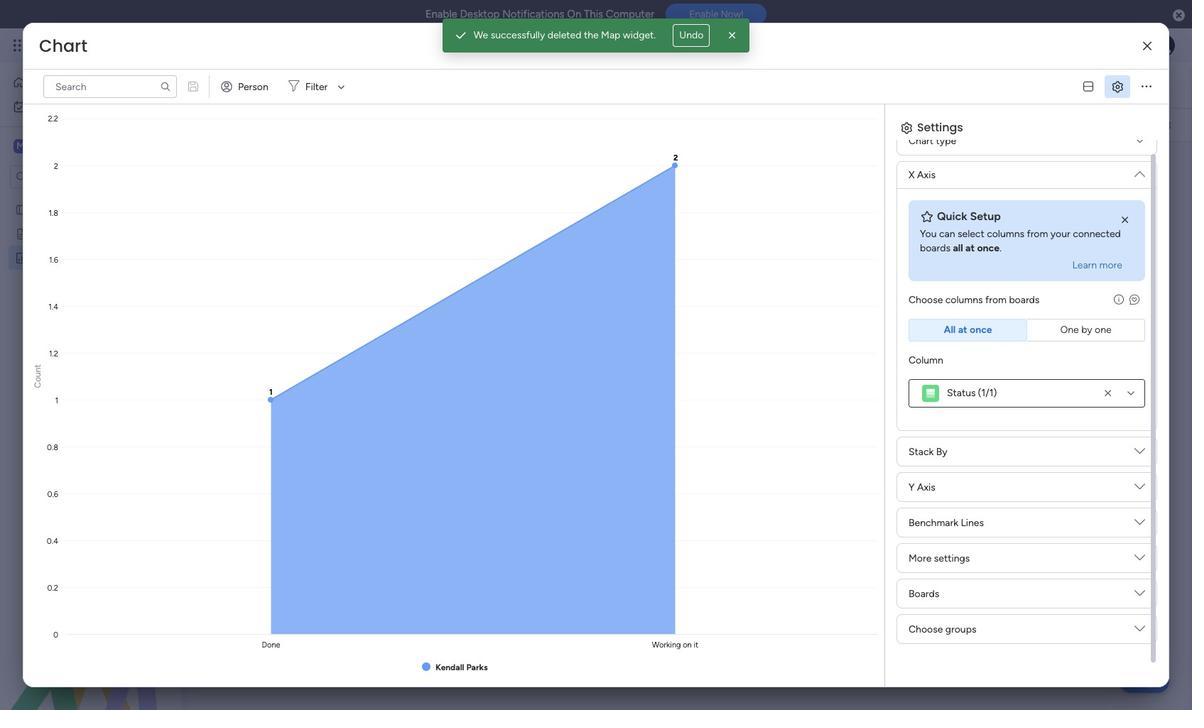 Task type: locate. For each thing, give the bounding box(es) containing it.
1 horizontal spatial person
[[619, 119, 649, 131]]

0 horizontal spatial filter button
[[283, 75, 350, 98]]

new dashboard down meeting notes
[[33, 252, 105, 264]]

dashboard up 1 connected board popup button
[[268, 69, 392, 101]]

2 choose from the top
[[909, 624, 944, 636]]

boards down you can select columns from your connected boards at the right
[[1010, 294, 1040, 306]]

1 vertical spatial from
[[986, 294, 1007, 306]]

1 connected board
[[320, 119, 403, 131]]

axis for x axis
[[918, 169, 936, 181]]

widget
[[252, 119, 283, 131]]

benchmark lines
[[909, 517, 984, 529]]

from inside you can select columns from your connected boards
[[1028, 228, 1049, 240]]

0 horizontal spatial person button
[[215, 75, 277, 98]]

my left 'first'
[[33, 203, 47, 215]]

1 horizontal spatial filter dashboard by text search field
[[424, 114, 558, 136]]

share button
[[1078, 73, 1136, 96]]

from left your
[[1028, 228, 1049, 240]]

groups
[[946, 624, 977, 636]]

1 dapulse dropdown down arrow image from the top
[[1135, 163, 1146, 179]]

choose
[[909, 294, 944, 306], [909, 624, 944, 636]]

stack by
[[909, 446, 948, 458]]

one by one
[[1061, 324, 1112, 336]]

1 dapulse dropdown down arrow image from the top
[[1135, 135, 1146, 151]]

0 vertical spatial at
[[966, 242, 975, 254]]

learn more
[[1073, 259, 1123, 272]]

dashboard
[[268, 69, 392, 101], [57, 252, 105, 264]]

0 horizontal spatial filter
[[306, 81, 328, 93]]

my work option
[[9, 95, 173, 118]]

board
[[378, 119, 403, 131], [70, 203, 96, 215]]

filter dashboard by text search field inside new dashboard banner
[[424, 114, 558, 136]]

board inside 1 connected board popup button
[[378, 119, 403, 131]]

0 horizontal spatial from
[[986, 294, 1007, 306]]

1 down new dashboard field
[[320, 119, 325, 131]]

0 vertical spatial choose
[[909, 294, 944, 306]]

x
[[909, 169, 915, 181]]

1 vertical spatial new
[[33, 252, 54, 264]]

once
[[978, 242, 1000, 254], [970, 324, 993, 336]]

add widget button
[[205, 114, 288, 136]]

1 horizontal spatial person button
[[596, 114, 658, 136]]

0 vertical spatial axis
[[918, 169, 936, 181]]

columns up all at once
[[946, 294, 984, 306]]

1 vertical spatial new dashboard
[[33, 252, 105, 264]]

choose left groups
[[909, 624, 944, 636]]

columns up .
[[988, 228, 1025, 240]]

new up add
[[214, 69, 262, 101]]

dapulse x slim image
[[1144, 41, 1152, 52]]

select
[[958, 228, 985, 240]]

main workspace
[[33, 139, 117, 153]]

person button up add widget popup button
[[215, 75, 277, 98]]

axis
[[918, 169, 936, 181], [918, 482, 936, 494]]

1 vertical spatial filter button
[[663, 114, 731, 136]]

dapulse dropdown down arrow image for y axis
[[1135, 482, 1146, 498]]

learn
[[1073, 259, 1098, 272]]

0 vertical spatial new
[[214, 69, 262, 101]]

0 vertical spatial person
[[238, 81, 269, 93]]

from up all at once
[[986, 294, 1007, 306]]

1
[[320, 119, 325, 131], [982, 387, 986, 400], [990, 387, 994, 400]]

4 dapulse dropdown down arrow image from the top
[[1135, 518, 1146, 534]]

filter left arrow down image
[[306, 81, 328, 93]]

0 vertical spatial filter button
[[283, 75, 350, 98]]

Filter dashboard by text search field
[[43, 75, 177, 98], [424, 114, 558, 136]]

dapulse dropdown down arrow image
[[1135, 135, 1146, 151], [1135, 553, 1146, 569], [1135, 589, 1146, 605], [1135, 624, 1146, 640]]

home option
[[9, 71, 173, 94]]

my work link
[[9, 95, 173, 118]]

m
[[16, 140, 25, 152]]

1 choose from the top
[[909, 294, 944, 306]]

lines
[[961, 517, 984, 529]]

filter button up more dots icon
[[663, 114, 731, 136]]

your
[[1051, 228, 1071, 240]]

1 horizontal spatial filter button
[[663, 114, 731, 136]]

filter
[[306, 81, 328, 93], [686, 119, 709, 131]]

none search field inside new dashboard banner
[[424, 114, 558, 136]]

undo
[[680, 29, 704, 41]]

type
[[937, 135, 957, 147]]

workspace selection element
[[14, 138, 119, 156]]

once inside quick setup alert
[[978, 242, 1000, 254]]

None search field
[[43, 75, 177, 98]]

chart field down add
[[218, 159, 262, 178]]

person
[[238, 81, 269, 93], [619, 119, 649, 131]]

choose groups
[[909, 624, 977, 636]]

0 horizontal spatial filter dashboard by text search field
[[43, 75, 177, 98]]

1 vertical spatial filter dashboard by text search field
[[424, 114, 558, 136]]

1 horizontal spatial new dashboard
[[214, 69, 392, 101]]

1 right (
[[990, 387, 994, 400]]

1 vertical spatial choose
[[909, 624, 944, 636]]

columns inside you can select columns from your connected boards
[[988, 228, 1025, 240]]

enable up undo
[[690, 9, 719, 20]]

public board image
[[15, 227, 28, 240]]

1 vertical spatial connected
[[1074, 228, 1122, 240]]

public board image
[[15, 203, 28, 216]]

option
[[0, 197, 181, 199]]

by
[[1082, 324, 1093, 336]]

person up add widget
[[238, 81, 269, 93]]

my inside option
[[33, 100, 46, 112]]

board for my first board
[[70, 203, 96, 215]]

chart field up 'home' on the left top
[[36, 34, 91, 58]]

person button
[[215, 75, 277, 98], [596, 114, 658, 136]]

0 horizontal spatial chart
[[39, 34, 87, 58]]

axis right "x"
[[918, 169, 936, 181]]

1 horizontal spatial enable
[[690, 9, 719, 20]]

once inside button
[[970, 324, 993, 336]]

0 vertical spatial connected
[[327, 119, 375, 131]]

at inside button
[[959, 324, 968, 336]]

0 vertical spatial my
[[33, 100, 46, 112]]

1 horizontal spatial dashboard
[[268, 69, 392, 101]]

0 vertical spatial columns
[[988, 228, 1025, 240]]

by
[[937, 446, 948, 458]]

now!
[[721, 9, 744, 20]]

0 vertical spatial person button
[[215, 75, 277, 98]]

1 vertical spatial boards
[[1010, 294, 1040, 306]]

filter button
[[283, 75, 350, 98], [663, 114, 731, 136]]

lottie animation element
[[0, 567, 181, 711]]

person inside new dashboard banner
[[619, 119, 649, 131]]

dapulse close image
[[1174, 9, 1186, 23]]

quick
[[938, 210, 968, 223]]

chart type
[[909, 135, 957, 147]]

2 dapulse dropdown down arrow image from the top
[[1135, 446, 1146, 462]]

1 horizontal spatial columns
[[988, 228, 1025, 240]]

enable for enable desktop notifications on this computer
[[426, 8, 458, 21]]

meeting notes
[[33, 227, 100, 240]]

y axis
[[909, 482, 936, 494]]

0 vertical spatial boards
[[921, 242, 951, 254]]

0 vertical spatial once
[[978, 242, 1000, 254]]

work
[[49, 100, 70, 112]]

dapulse dropdown down arrow image for benchmark lines
[[1135, 518, 1146, 534]]

Chart field
[[36, 34, 91, 58], [218, 159, 262, 178]]

v2 user feedback image
[[1130, 293, 1140, 308]]

enable
[[426, 8, 458, 21], [690, 9, 719, 20]]

new
[[214, 69, 262, 101], [33, 252, 54, 264]]

new inside list box
[[33, 252, 54, 264]]

0 horizontal spatial new
[[33, 252, 54, 264]]

select product image
[[13, 38, 27, 53]]

column
[[909, 355, 944, 367]]

0 horizontal spatial 1
[[320, 119, 325, 131]]

boards
[[921, 242, 951, 254], [1010, 294, 1040, 306]]

1 vertical spatial dashboard
[[57, 252, 105, 264]]

v2 info image
[[1115, 294, 1125, 306]]

connected inside you can select columns from your connected boards
[[1074, 228, 1122, 240]]

alert
[[443, 18, 750, 53]]

dapulse dropdown down arrow image
[[1135, 163, 1146, 179], [1135, 446, 1146, 462], [1135, 482, 1146, 498], [1135, 518, 1146, 534]]

filter inside new dashboard banner
[[686, 119, 709, 131]]

0 vertical spatial chart field
[[36, 34, 91, 58]]

stack
[[909, 446, 934, 458]]

0 vertical spatial dashboard
[[268, 69, 392, 101]]

choose for choose columns from boards
[[909, 294, 944, 306]]

new inside new dashboard banner
[[214, 69, 262, 101]]

0 horizontal spatial connected
[[327, 119, 375, 131]]

(
[[979, 387, 982, 400]]

settings
[[935, 553, 971, 565]]

1 vertical spatial board
[[70, 203, 96, 215]]

1 vertical spatial my
[[33, 203, 47, 215]]

new dashboard banner
[[188, 63, 1193, 142]]

this
[[584, 8, 604, 21]]

new dashboard
[[214, 69, 392, 101], [33, 252, 105, 264]]

axis right y
[[918, 482, 936, 494]]

1 horizontal spatial connected
[[1074, 228, 1122, 240]]

boards down you
[[921, 242, 951, 254]]

1 horizontal spatial filter
[[686, 119, 709, 131]]

1 vertical spatial person button
[[596, 114, 658, 136]]

1 left ) on the bottom of page
[[982, 387, 986, 400]]

enable now! button
[[666, 4, 767, 25]]

view
[[637, 79, 660, 91]]

new right public dashboard image
[[33, 252, 54, 264]]

view button
[[631, 74, 666, 97]]

public dashboard image
[[15, 251, 28, 264]]

desktop
[[460, 8, 500, 21]]

from
[[1028, 228, 1049, 240], [986, 294, 1007, 306]]

person button down view 'button'
[[596, 114, 658, 136]]

enable inside button
[[690, 9, 719, 20]]

0 horizontal spatial board
[[70, 203, 96, 215]]

1 horizontal spatial from
[[1028, 228, 1049, 240]]

my left work
[[33, 100, 46, 112]]

columns
[[988, 228, 1025, 240], [946, 294, 984, 306]]

chart left type
[[909, 135, 934, 147]]

0 vertical spatial new dashboard
[[214, 69, 392, 101]]

1 horizontal spatial new
[[214, 69, 262, 101]]

3 dapulse dropdown down arrow image from the top
[[1135, 482, 1146, 498]]

close image
[[726, 28, 740, 43]]

connected
[[327, 119, 375, 131], [1074, 228, 1122, 240]]

chart down add
[[222, 159, 259, 177]]

0 horizontal spatial new dashboard
[[33, 252, 105, 264]]

deleted
[[548, 29, 582, 41]]

1 vertical spatial once
[[970, 324, 993, 336]]

1 vertical spatial axis
[[918, 482, 936, 494]]

1 horizontal spatial board
[[378, 119, 403, 131]]

1 vertical spatial chart field
[[218, 159, 262, 178]]

enable for enable now!
[[690, 9, 719, 20]]

connected down arrow down image
[[327, 119, 375, 131]]

dashboard down notes
[[57, 252, 105, 264]]

2 dapulse dropdown down arrow image from the top
[[1135, 553, 1146, 569]]

1 vertical spatial at
[[959, 324, 968, 336]]

monday button
[[37, 27, 227, 64]]

1 vertical spatial filter
[[686, 119, 709, 131]]

0 vertical spatial from
[[1028, 228, 1049, 240]]

widget.
[[623, 29, 656, 41]]

boards
[[909, 588, 940, 600]]

0 horizontal spatial boards
[[921, 242, 951, 254]]

1 vertical spatial chart
[[909, 135, 934, 147]]

my for my first board
[[33, 203, 47, 215]]

1 vertical spatial person
[[619, 119, 649, 131]]

1 vertical spatial columns
[[946, 294, 984, 306]]

None search field
[[424, 114, 558, 136]]

0 horizontal spatial columns
[[946, 294, 984, 306]]

at for all
[[966, 242, 975, 254]]

chart
[[39, 34, 87, 58], [909, 135, 934, 147], [222, 159, 259, 177]]

new dashboard up widget
[[214, 69, 392, 101]]

at inside quick setup alert
[[966, 242, 975, 254]]

list box
[[0, 194, 181, 462]]

all at once button
[[909, 319, 1028, 342]]

choose up all at once button
[[909, 294, 944, 306]]

once down choose columns from boards
[[970, 324, 993, 336]]

person down view 'button'
[[619, 119, 649, 131]]

arrow down image
[[333, 78, 350, 95]]

0 vertical spatial board
[[378, 119, 403, 131]]

setup
[[971, 210, 1002, 223]]

filter button up 1 connected board popup button
[[283, 75, 350, 98]]

enable left desktop
[[426, 8, 458, 21]]

learn more link
[[1073, 259, 1123, 273]]

chart up 'home' on the left top
[[39, 34, 87, 58]]

0 horizontal spatial enable
[[426, 8, 458, 21]]

workspace image
[[14, 139, 28, 154]]

0 horizontal spatial person
[[238, 81, 269, 93]]

4 dapulse dropdown down arrow image from the top
[[1135, 624, 1146, 640]]

connected up learn more
[[1074, 228, 1122, 240]]

once down select
[[978, 242, 1000, 254]]

more settings
[[909, 553, 971, 565]]

2 vertical spatial chart
[[222, 159, 259, 177]]

/
[[986, 387, 990, 400]]

person for person popup button for filter popup button corresponding to 'filter dashboard by text' search box within new dashboard banner
[[619, 119, 649, 131]]

filter left arrow down icon on the top right
[[686, 119, 709, 131]]



Task type: describe. For each thing, give the bounding box(es) containing it.
lottie animation image
[[0, 567, 181, 711]]

share
[[1104, 78, 1130, 90]]

benchmark
[[909, 517, 959, 529]]

Search in workspace field
[[30, 169, 119, 185]]

search image
[[160, 81, 171, 92]]

at for all
[[959, 324, 968, 336]]

notes
[[73, 227, 100, 240]]

1 horizontal spatial chart
[[222, 159, 259, 177]]

can
[[940, 228, 956, 240]]

connected inside 1 connected board popup button
[[327, 119, 375, 131]]

on
[[567, 8, 582, 21]]

dapulse dropdown down arrow image for x axis
[[1135, 163, 1146, 179]]

1 horizontal spatial chart field
[[218, 159, 262, 178]]

one by one button
[[1028, 319, 1146, 342]]

we successfully deleted the map widget.
[[474, 29, 656, 41]]

New Dashboard field
[[210, 69, 396, 101]]

0 horizontal spatial chart field
[[36, 34, 91, 58]]

all
[[954, 242, 964, 254]]

quick setup
[[938, 210, 1002, 223]]

dapulse dropdown down arrow image for settings
[[1135, 553, 1146, 569]]

1 connected board button
[[294, 114, 410, 136]]

0 vertical spatial filter
[[306, 81, 328, 93]]

map
[[601, 29, 621, 41]]

help button
[[1120, 670, 1170, 694]]

computer
[[606, 8, 655, 21]]

axis for y axis
[[918, 482, 936, 494]]

more dots image
[[1142, 81, 1152, 92]]

0 horizontal spatial dashboard
[[57, 252, 105, 264]]

x axis
[[909, 169, 936, 181]]

meeting
[[33, 227, 70, 240]]

alert containing we successfully deleted the map widget.
[[443, 18, 750, 53]]

enable desktop notifications on this computer
[[426, 8, 655, 21]]

all at once
[[944, 324, 993, 336]]

more
[[909, 553, 932, 565]]

one
[[1061, 324, 1080, 336]]

my for my work
[[33, 100, 46, 112]]

home link
[[9, 71, 173, 94]]

1 horizontal spatial boards
[[1010, 294, 1040, 306]]

dapulse dropdown down arrow image for groups
[[1135, 624, 1146, 640]]

person for topmost 'filter dashboard by text' search box filter popup button person popup button
[[238, 81, 269, 93]]

y
[[909, 482, 915, 494]]

kendall parks image
[[1153, 34, 1176, 57]]

2 horizontal spatial 1
[[990, 387, 994, 400]]

we
[[474, 29, 488, 41]]

add widget
[[231, 119, 283, 131]]

once for all at once .
[[978, 242, 1000, 254]]

successfully
[[491, 29, 545, 41]]

quick setup alert
[[909, 200, 1146, 282]]

person button for filter popup button corresponding to 'filter dashboard by text' search box within new dashboard banner
[[596, 114, 658, 136]]

status
[[948, 387, 976, 400]]

you can select columns from your connected boards
[[921, 228, 1122, 254]]

all
[[944, 324, 956, 336]]

1 inside popup button
[[320, 119, 325, 131]]

v2 split view image
[[1084, 81, 1094, 92]]

first
[[50, 203, 67, 215]]

home
[[31, 76, 58, 88]]

)
[[994, 387, 998, 400]]

notifications
[[503, 8, 565, 21]]

1 horizontal spatial 1
[[982, 387, 986, 400]]

choose columns from boards
[[909, 294, 1040, 306]]

boards inside you can select columns from your connected boards
[[921, 242, 951, 254]]

list box containing my first board
[[0, 194, 181, 462]]

my first board
[[33, 203, 96, 215]]

3 dapulse dropdown down arrow image from the top
[[1135, 589, 1146, 605]]

main
[[33, 139, 58, 153]]

.
[[1000, 242, 1002, 254]]

more dots image
[[659, 163, 669, 174]]

0 vertical spatial chart
[[39, 34, 87, 58]]

person button for topmost 'filter dashboard by text' search box filter popup button
[[215, 75, 277, 98]]

dapulse dropdown down arrow image for stack by
[[1135, 446, 1146, 462]]

board for 1 connected board
[[378, 119, 403, 131]]

the
[[584, 29, 599, 41]]

choose for choose groups
[[909, 624, 944, 636]]

add
[[231, 119, 249, 131]]

new dashboard inside banner
[[214, 69, 392, 101]]

arrow down image
[[714, 117, 731, 134]]

filter button for 'filter dashboard by text' search box within new dashboard banner
[[663, 114, 731, 136]]

undo button
[[673, 24, 710, 47]]

settings image
[[1159, 118, 1173, 132]]

one
[[1095, 324, 1112, 336]]

dapulse dropdown down arrow image for type
[[1135, 135, 1146, 151]]

my work
[[33, 100, 70, 112]]

monday
[[63, 37, 112, 53]]

dashboard inside banner
[[268, 69, 392, 101]]

add to favorites image
[[404, 78, 418, 92]]

help
[[1133, 675, 1158, 689]]

workspace
[[60, 139, 117, 153]]

all at once .
[[954, 242, 1002, 254]]

settings
[[918, 119, 964, 136]]

close image
[[1119, 213, 1133, 227]]

enable now!
[[690, 9, 744, 20]]

more
[[1100, 259, 1123, 272]]

filter button for topmost 'filter dashboard by text' search box
[[283, 75, 350, 98]]

0 vertical spatial filter dashboard by text search field
[[43, 75, 177, 98]]

2 horizontal spatial chart
[[909, 135, 934, 147]]

once for all at once
[[970, 324, 993, 336]]

status ( 1 / 1 )
[[948, 387, 998, 400]]

you
[[921, 228, 937, 240]]



Task type: vqa. For each thing, say whether or not it's contained in the screenshot.
columns within the You can select columns from your connected boards
yes



